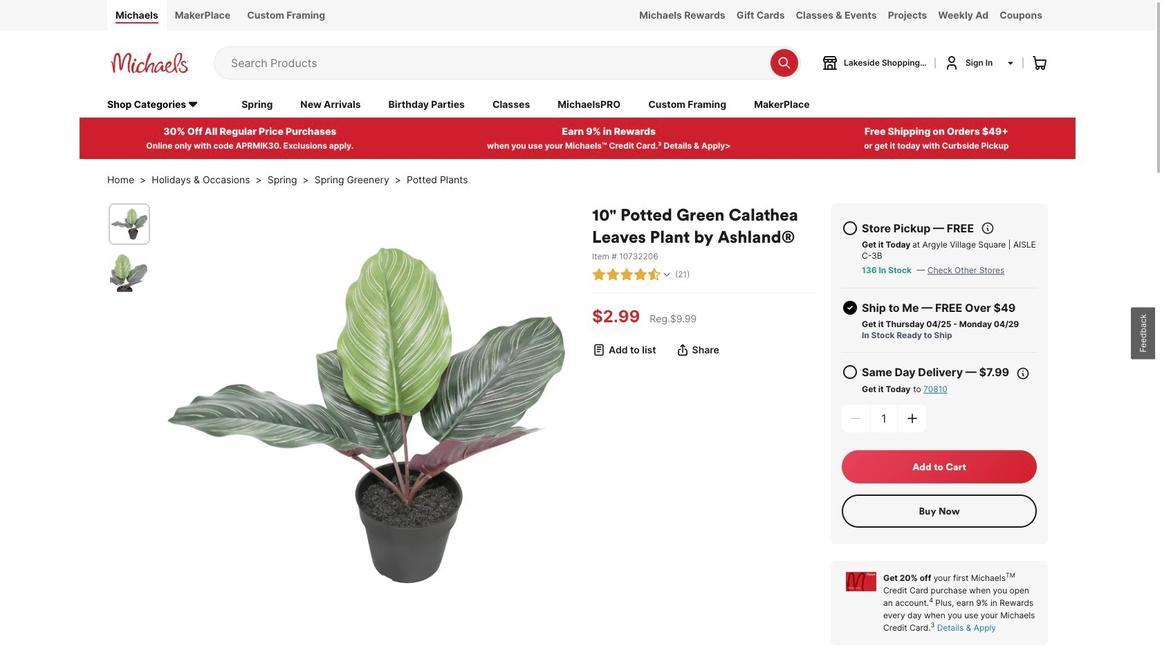 Task type: locate. For each thing, give the bounding box(es) containing it.
1 tabler image from the left
[[606, 268, 620, 281]]

Number Stepper text field
[[870, 405, 898, 432]]

plcc card logo image
[[846, 572, 876, 591]]

tabler image
[[842, 220, 859, 236], [981, 221, 995, 235], [592, 268, 606, 281], [620, 268, 634, 281], [648, 268, 661, 281], [661, 269, 672, 280], [592, 343, 606, 357], [842, 364, 859, 380]]

1 horizontal spatial tabler image
[[634, 268, 648, 281]]

0 horizontal spatial tabler image
[[606, 268, 620, 281]]

10&#x22; potted green calathea leaves plant by ashland&#xae; image
[[156, 203, 578, 625], [110, 205, 149, 243], [110, 253, 149, 292]]

tabler image
[[606, 268, 620, 281], [634, 268, 648, 281]]



Task type: describe. For each thing, give the bounding box(es) containing it.
Search Input field
[[231, 47, 764, 79]]

open samedaydelivery details modal image
[[1016, 366, 1030, 380]]

2 tabler image from the left
[[634, 268, 648, 281]]

button to increment counter for number stepper image
[[906, 411, 919, 425]]

search button image
[[778, 56, 791, 70]]



Task type: vqa. For each thing, say whether or not it's contained in the screenshot.
website.
no



